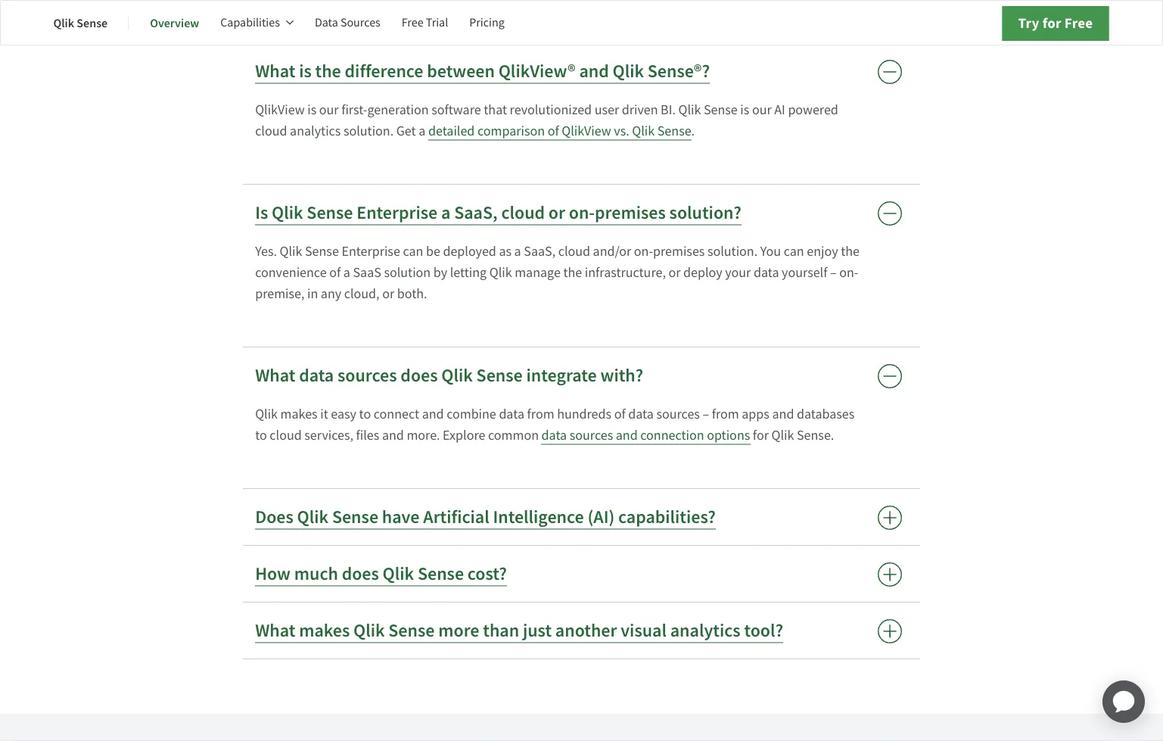 Task type: describe. For each thing, give the bounding box(es) containing it.
2 horizontal spatial the
[[841, 243, 860, 260]]

what makes qlik sense more than just another visual analytics tool? button
[[243, 603, 921, 659]]

sense inside yes. qlik sense enterprise can be deployed as a saas, cloud and/or on-premises solution. you can enjoy the convenience of a saas solution by letting qlik manage the infrastructure, or deploy your data yourself – on- premise, in any cloud, or both.
[[305, 243, 339, 260]]

solution
[[384, 264, 431, 281]]

2 from from the left
[[712, 405, 740, 423]]

sources inside qlik makes it easy to connect and combine data from hundreds of data sources – from apps and databases to cloud services, files and more. explore common
[[657, 405, 700, 423]]

does qlik sense have artificial intelligence (ai) capabilities? button
[[243, 489, 921, 545]]

and down connect at the left of page
[[382, 427, 404, 444]]

a inside dropdown button
[[441, 200, 451, 224]]

qlik inside does qlik sense have artificial intelligence (ai) capabilities? dropdown button
[[297, 505, 329, 529]]

data sources and connection options link
[[542, 427, 751, 445]]

saas, inside dropdown button
[[454, 200, 498, 224]]

sense inside is qlik sense enterprise a saas, cloud or on-premises solution? dropdown button
[[307, 200, 353, 224]]

what for what data sources does qlik sense integrate with?
[[255, 363, 296, 387]]

is for what
[[299, 59, 312, 83]]

services,
[[305, 427, 354, 444]]

does inside how much does qlik sense cost? dropdown button
[[342, 562, 379, 586]]

data up 'common'
[[499, 405, 525, 423]]

artificial
[[423, 505, 490, 529]]

is for qlikview
[[308, 101, 317, 118]]

menu bar containing qlik sense
[[53, 5, 526, 41]]

.
[[692, 122, 695, 140]]

2 horizontal spatial or
[[669, 264, 681, 281]]

1 horizontal spatial sources
[[570, 427, 613, 444]]

generation
[[368, 101, 429, 118]]

does qlik sense have artificial intelligence (ai) capabilities?
[[255, 505, 716, 529]]

makes for qlik
[[281, 405, 318, 423]]

does
[[255, 505, 294, 529]]

try
[[1019, 13, 1040, 33]]

1 horizontal spatial the
[[564, 264, 582, 281]]

premises inside dropdown button
[[595, 200, 666, 224]]

solution. inside yes. qlik sense enterprise can be deployed as a saas, cloud and/or on-premises solution. you can enjoy the convenience of a saas solution by letting qlik manage the infrastructure, or deploy your data yourself – on- premise, in any cloud, or both.
[[708, 243, 758, 260]]

premise,
[[255, 285, 305, 302]]

and up more.
[[422, 405, 444, 423]]

between
[[427, 59, 495, 83]]

qlik inside what makes qlik sense more than just another visual analytics tool? dropdown button
[[354, 618, 385, 642]]

and/or
[[593, 243, 632, 260]]

data down 'hundreds'
[[542, 427, 567, 444]]

powered
[[789, 101, 839, 118]]

cloud,
[[344, 285, 380, 302]]

qlik inside what data sources does qlik sense integrate with? dropdown button
[[442, 363, 473, 387]]

connection
[[641, 427, 705, 444]]

capabilities
[[221, 15, 280, 30]]

enjoy
[[807, 243, 839, 260]]

bi.
[[661, 101, 676, 118]]

qlikview®
[[499, 59, 576, 83]]

of inside yes. qlik sense enterprise can be deployed as a saas, cloud and/or on-premises solution. you can enjoy the convenience of a saas solution by letting qlik manage the infrastructure, or deploy your data yourself – on- premise, in any cloud, or both.
[[330, 264, 341, 281]]

software
[[432, 101, 481, 118]]

capabilities?
[[619, 505, 716, 529]]

saas, inside yes. qlik sense enterprise can be deployed as a saas, cloud and/or on-premises solution. you can enjoy the convenience of a saas solution by letting qlik manage the infrastructure, or deploy your data yourself – on- premise, in any cloud, or both.
[[524, 243, 556, 260]]

premises inside yes. qlik sense enterprise can be deployed as a saas, cloud and/or on-premises solution. you can enjoy the convenience of a saas solution by letting qlik manage the infrastructure, or deploy your data yourself – on- premise, in any cloud, or both.
[[653, 243, 705, 260]]

analytics inside dropdown button
[[671, 618, 741, 642]]

revolutionized
[[510, 101, 592, 118]]

a left saas
[[344, 264, 350, 281]]

how much does qlik sense cost?
[[255, 562, 507, 586]]

(ai)
[[588, 505, 615, 529]]

intelligence
[[493, 505, 584, 529]]

1 horizontal spatial on-
[[634, 243, 653, 260]]

– inside yes. qlik sense enterprise can be deployed as a saas, cloud and/or on-premises solution. you can enjoy the convenience of a saas solution by letting qlik manage the infrastructure, or deploy your data yourself – on- premise, in any cloud, or both.
[[831, 264, 837, 281]]

what data sources does qlik sense integrate with?
[[255, 363, 644, 387]]

qlikview is our first-generation software that revolutionized user driven bi. qlik sense is our ai powered cloud analytics solution. get a
[[255, 101, 839, 140]]

ai
[[775, 101, 786, 118]]

explore
[[443, 427, 486, 444]]

pricing
[[470, 15, 505, 30]]

manage
[[515, 264, 561, 281]]

cost?
[[468, 562, 507, 586]]

free trial link
[[402, 5, 448, 41]]

cloud inside yes. qlik sense enterprise can be deployed as a saas, cloud and/or on-premises solution. you can enjoy the convenience of a saas solution by letting qlik manage the infrastructure, or deploy your data yourself – on- premise, in any cloud, or both.
[[559, 243, 591, 260]]

yes.
[[255, 243, 277, 260]]

detailed comparison of qlikview vs. qlik sense .
[[429, 122, 695, 140]]

yourself
[[782, 264, 828, 281]]

sense inside what data sources does qlik sense integrate with? dropdown button
[[477, 363, 523, 387]]

any
[[321, 285, 342, 302]]

user
[[595, 101, 619, 118]]

qlik sense
[[53, 15, 108, 31]]

2 our from the left
[[753, 101, 772, 118]]

another
[[556, 618, 617, 642]]

try for free
[[1019, 13, 1094, 33]]

your
[[726, 264, 751, 281]]

vs.
[[614, 122, 630, 140]]

sense inside qlikview is our first-generation software that revolutionized user driven bi. qlik sense is our ai powered cloud analytics solution. get a
[[704, 101, 738, 118]]

visual
[[621, 618, 667, 642]]

sense.
[[797, 427, 835, 444]]

qlikview inside qlikview is our first-generation software that revolutionized user driven bi. qlik sense is our ai powered cloud analytics solution. get a
[[255, 101, 305, 118]]

how much does qlik sense cost? button
[[243, 546, 921, 602]]

and left connection
[[616, 427, 638, 444]]

2 can from the left
[[784, 243, 805, 260]]

enterprise for a
[[357, 200, 438, 224]]

what is the difference between qlikview® and qlik sense®? button
[[243, 43, 921, 99]]

qlik inside qlikview is our first-generation software that revolutionized user driven bi. qlik sense is our ai powered cloud analytics solution. get a
[[679, 101, 701, 118]]

both.
[[397, 285, 427, 302]]

sense inside what makes qlik sense more than just another visual analytics tool? dropdown button
[[389, 618, 435, 642]]

you
[[761, 243, 782, 260]]

data sources and connection options for qlik sense.
[[542, 427, 835, 444]]

overview link
[[150, 5, 199, 41]]

more
[[439, 618, 480, 642]]

is qlik sense enterprise a saas, cloud or on-premises solution?
[[255, 200, 742, 224]]

2 horizontal spatial on-
[[840, 264, 859, 281]]

capabilities link
[[221, 5, 294, 41]]

difference
[[345, 59, 424, 83]]

sense®?
[[648, 59, 710, 83]]

1 from from the left
[[527, 405, 555, 423]]

qlik inside is qlik sense enterprise a saas, cloud or on-premises solution? dropdown button
[[272, 200, 303, 224]]

databases
[[797, 405, 855, 423]]

0 horizontal spatial to
[[255, 427, 267, 444]]

get
[[397, 122, 416, 140]]



Task type: vqa. For each thing, say whether or not it's contained in the screenshot.
with to the top
no



Task type: locate. For each thing, give the bounding box(es) containing it.
more.
[[407, 427, 440, 444]]

trial
[[426, 15, 448, 30]]

1 horizontal spatial to
[[359, 405, 371, 423]]

with?
[[601, 363, 644, 387]]

1 vertical spatial enterprise
[[342, 243, 400, 260]]

our left ai
[[753, 101, 772, 118]]

on- right yourself
[[840, 264, 859, 281]]

and up the user
[[580, 59, 609, 83]]

0 vertical spatial enterprise
[[357, 200, 438, 224]]

0 vertical spatial sources
[[338, 363, 397, 387]]

does right much
[[342, 562, 379, 586]]

hundreds
[[557, 405, 612, 423]]

what for what is the difference between qlikview® and qlik sense®?
[[255, 59, 296, 83]]

1 vertical spatial saas,
[[524, 243, 556, 260]]

0 vertical spatial what
[[255, 59, 296, 83]]

premises up and/or
[[595, 200, 666, 224]]

the right manage
[[564, 264, 582, 281]]

1 vertical spatial the
[[841, 243, 860, 260]]

2 horizontal spatial sources
[[657, 405, 700, 423]]

makes down much
[[299, 618, 350, 642]]

is inside dropdown button
[[299, 59, 312, 83]]

solution.
[[344, 122, 394, 140], [708, 243, 758, 260]]

1 vertical spatial to
[[255, 427, 267, 444]]

data inside dropdown button
[[299, 363, 334, 387]]

try for free link
[[1003, 6, 1110, 41]]

0 horizontal spatial qlikview
[[255, 101, 305, 118]]

apps
[[742, 405, 770, 423]]

1 horizontal spatial free
[[1065, 13, 1094, 33]]

qlik
[[53, 15, 74, 31], [613, 59, 644, 83], [679, 101, 701, 118], [632, 122, 655, 140], [272, 200, 303, 224], [280, 243, 302, 260], [490, 264, 512, 281], [442, 363, 473, 387], [255, 405, 278, 423], [772, 427, 795, 444], [297, 505, 329, 529], [383, 562, 414, 586], [354, 618, 385, 642]]

1 horizontal spatial our
[[753, 101, 772, 118]]

1 can from the left
[[403, 243, 424, 260]]

2 vertical spatial of
[[615, 405, 626, 423]]

0 vertical spatial to
[[359, 405, 371, 423]]

and
[[580, 59, 609, 83], [422, 405, 444, 423], [773, 405, 795, 423], [382, 427, 404, 444], [616, 427, 638, 444]]

0 horizontal spatial does
[[342, 562, 379, 586]]

free left trial
[[402, 15, 424, 30]]

the down data
[[315, 59, 341, 83]]

integrate
[[527, 363, 597, 387]]

enterprise inside dropdown button
[[357, 200, 438, 224]]

how
[[255, 562, 291, 586]]

qlik inside qlik sense link
[[53, 15, 74, 31]]

1 vertical spatial –
[[703, 405, 710, 423]]

what data sources does qlik sense integrate with? button
[[243, 347, 921, 403]]

or left both.
[[382, 285, 395, 302]]

on- up infrastructure,
[[634, 243, 653, 260]]

data down you
[[754, 264, 780, 281]]

or left deploy
[[669, 264, 681, 281]]

0 horizontal spatial solution.
[[344, 122, 394, 140]]

0 vertical spatial of
[[548, 122, 559, 140]]

the
[[315, 59, 341, 83], [841, 243, 860, 260], [564, 264, 582, 281]]

1 horizontal spatial saas,
[[524, 243, 556, 260]]

1 vertical spatial makes
[[299, 618, 350, 642]]

solution?
[[670, 200, 742, 224]]

a right as
[[515, 243, 521, 260]]

premises up deploy
[[653, 243, 705, 260]]

from up 'common'
[[527, 405, 555, 423]]

a right get
[[419, 122, 426, 140]]

2 what from the top
[[255, 363, 296, 387]]

0 horizontal spatial from
[[527, 405, 555, 423]]

is
[[255, 200, 268, 224]]

0 vertical spatial or
[[549, 200, 566, 224]]

is qlik sense enterprise a saas, cloud or on-premises solution? button
[[243, 185, 921, 241]]

0 vertical spatial –
[[831, 264, 837, 281]]

can
[[403, 243, 424, 260], [784, 243, 805, 260]]

sources up easy
[[338, 363, 397, 387]]

comparison
[[478, 122, 545, 140]]

qlik inside qlik makes it easy to connect and combine data from hundreds of data sources – from apps and databases to cloud services, files and more. explore common
[[255, 405, 278, 423]]

does up connect at the left of page
[[401, 363, 438, 387]]

2 horizontal spatial of
[[615, 405, 626, 423]]

qlikview left first-
[[255, 101, 305, 118]]

detailed
[[429, 122, 475, 140]]

from up options
[[712, 405, 740, 423]]

0 horizontal spatial on-
[[569, 200, 595, 224]]

0 horizontal spatial –
[[703, 405, 710, 423]]

of up data sources and connection options link
[[615, 405, 626, 423]]

qlik makes it easy to connect and combine data from hundreds of data sources – from apps and databases to cloud services, files and more. explore common
[[255, 405, 855, 444]]

1 horizontal spatial or
[[549, 200, 566, 224]]

sense inside does qlik sense have artificial intelligence (ai) capabilities? dropdown button
[[332, 505, 379, 529]]

0 horizontal spatial sources
[[338, 363, 397, 387]]

2 vertical spatial on-
[[840, 264, 859, 281]]

1 vertical spatial solution.
[[708, 243, 758, 260]]

that
[[484, 101, 507, 118]]

to left services,
[[255, 427, 267, 444]]

first-
[[342, 101, 368, 118]]

a inside qlikview is our first-generation software that revolutionized user driven bi. qlik sense is our ai powered cloud analytics solution. get a
[[419, 122, 426, 140]]

sense inside how much does qlik sense cost? dropdown button
[[418, 562, 464, 586]]

our left first-
[[319, 101, 339, 118]]

1 horizontal spatial analytics
[[671, 618, 741, 642]]

1 vertical spatial analytics
[[671, 618, 741, 642]]

0 vertical spatial the
[[315, 59, 341, 83]]

driven
[[622, 101, 658, 118]]

data
[[754, 264, 780, 281], [299, 363, 334, 387], [499, 405, 525, 423], [629, 405, 654, 423], [542, 427, 567, 444]]

tool?
[[745, 618, 784, 642]]

makes inside dropdown button
[[299, 618, 350, 642]]

can left be
[[403, 243, 424, 260]]

1 horizontal spatial of
[[548, 122, 559, 140]]

sources
[[341, 15, 381, 30]]

much
[[294, 562, 338, 586]]

1 vertical spatial or
[[669, 264, 681, 281]]

makes
[[281, 405, 318, 423], [299, 618, 350, 642]]

1 vertical spatial sources
[[657, 405, 700, 423]]

what makes qlik sense more than just another visual analytics tool?
[[255, 618, 784, 642]]

–
[[831, 264, 837, 281], [703, 405, 710, 423]]

0 vertical spatial does
[[401, 363, 438, 387]]

be
[[426, 243, 441, 260]]

letting
[[450, 264, 487, 281]]

makes inside qlik makes it easy to connect and combine data from hundreds of data sources – from apps and databases to cloud services, files and more. explore common
[[281, 405, 318, 423]]

sources inside what data sources does qlik sense integrate with? dropdown button
[[338, 363, 397, 387]]

0 vertical spatial saas,
[[454, 200, 498, 224]]

sense
[[77, 15, 108, 31], [704, 101, 738, 118], [658, 122, 692, 140], [307, 200, 353, 224], [305, 243, 339, 260], [477, 363, 523, 387], [332, 505, 379, 529], [418, 562, 464, 586], [389, 618, 435, 642]]

0 horizontal spatial or
[[382, 285, 395, 302]]

infrastructure,
[[585, 264, 666, 281]]

free
[[1065, 13, 1094, 33], [402, 15, 424, 30]]

analytics inside qlikview is our first-generation software that revolutionized user driven bi. qlik sense is our ai powered cloud analytics solution. get a
[[290, 122, 341, 140]]

makes for what
[[299, 618, 350, 642]]

1 horizontal spatial –
[[831, 264, 837, 281]]

data up the it on the bottom of the page
[[299, 363, 334, 387]]

1 vertical spatial qlikview
[[562, 122, 612, 140]]

cloud inside dropdown button
[[502, 200, 545, 224]]

1 vertical spatial for
[[753, 427, 769, 444]]

pricing link
[[470, 5, 505, 41]]

free right try
[[1065, 13, 1094, 33]]

and inside dropdown button
[[580, 59, 609, 83]]

or inside is qlik sense enterprise a saas, cloud or on-premises solution? dropdown button
[[549, 200, 566, 224]]

solution. down first-
[[344, 122, 394, 140]]

detailed comparison of qlikview vs. qlik sense link
[[429, 122, 692, 140]]

1 vertical spatial premises
[[653, 243, 705, 260]]

– inside qlik makes it easy to connect and combine data from hundreds of data sources – from apps and databases to cloud services, files and more. explore common
[[703, 405, 710, 423]]

0 horizontal spatial saas,
[[454, 200, 498, 224]]

premises
[[595, 200, 666, 224], [653, 243, 705, 260]]

and right apps
[[773, 405, 795, 423]]

0 horizontal spatial for
[[753, 427, 769, 444]]

qlik inside how much does qlik sense cost? dropdown button
[[383, 562, 414, 586]]

as
[[499, 243, 512, 260]]

1 vertical spatial what
[[255, 363, 296, 387]]

0 vertical spatial makes
[[281, 405, 318, 423]]

deployed
[[443, 243, 497, 260]]

saas
[[353, 264, 381, 281]]

it
[[320, 405, 328, 423]]

0 horizontal spatial our
[[319, 101, 339, 118]]

cloud inside qlikview is our first-generation software that revolutionized user driven bi. qlik sense is our ai powered cloud analytics solution. get a
[[255, 122, 287, 140]]

or
[[549, 200, 566, 224], [669, 264, 681, 281], [382, 285, 395, 302]]

just
[[523, 618, 552, 642]]

1 horizontal spatial qlikview
[[562, 122, 612, 140]]

a up "deployed"
[[441, 200, 451, 224]]

data up data sources and connection options link
[[629, 405, 654, 423]]

sources
[[338, 363, 397, 387], [657, 405, 700, 423], [570, 427, 613, 444]]

in
[[307, 285, 318, 302]]

enterprise inside yes. qlik sense enterprise can be deployed as a saas, cloud and/or on-premises solution. you can enjoy the convenience of a saas solution by letting qlik manage the infrastructure, or deploy your data yourself – on- premise, in any cloud, or both.
[[342, 243, 400, 260]]

is
[[299, 59, 312, 83], [308, 101, 317, 118], [741, 101, 750, 118]]

the right enjoy
[[841, 243, 860, 260]]

2 vertical spatial what
[[255, 618, 296, 642]]

sources up connection
[[657, 405, 700, 423]]

solution. up "your"
[[708, 243, 758, 260]]

to up files
[[359, 405, 371, 423]]

or up yes. qlik sense enterprise can be deployed as a saas, cloud and/or on-premises solution. you can enjoy the convenience of a saas solution by letting qlik manage the infrastructure, or deploy your data yourself – on- premise, in any cloud, or both.
[[549, 200, 566, 224]]

the inside dropdown button
[[315, 59, 341, 83]]

0 horizontal spatial the
[[315, 59, 341, 83]]

menu bar
[[53, 5, 526, 41]]

cloud inside qlik makes it easy to connect and combine data from hundreds of data sources – from apps and databases to cloud services, files and more. explore common
[[270, 427, 302, 444]]

convenience
[[255, 264, 327, 281]]

of up the any
[[330, 264, 341, 281]]

1 what from the top
[[255, 59, 296, 83]]

yes. qlik sense enterprise can be deployed as a saas, cloud and/or on-premises solution. you can enjoy the convenience of a saas solution by letting qlik manage the infrastructure, or deploy your data yourself – on- premise, in any cloud, or both.
[[255, 243, 860, 302]]

have
[[382, 505, 420, 529]]

options
[[707, 427, 751, 444]]

0 vertical spatial solution.
[[344, 122, 394, 140]]

on-
[[569, 200, 595, 224], [634, 243, 653, 260], [840, 264, 859, 281]]

by
[[434, 264, 448, 281]]

application
[[1085, 663, 1164, 741]]

enterprise up be
[[357, 200, 438, 224]]

can right you
[[784, 243, 805, 260]]

1 vertical spatial on-
[[634, 243, 653, 260]]

1 vertical spatial of
[[330, 264, 341, 281]]

sources down 'hundreds'
[[570, 427, 613, 444]]

what for what makes qlik sense more than just another visual analytics tool?
[[255, 618, 296, 642]]

3 what from the top
[[255, 618, 296, 642]]

than
[[483, 618, 520, 642]]

1 horizontal spatial for
[[1043, 13, 1062, 33]]

sense inside qlik sense link
[[77, 15, 108, 31]]

data sources
[[315, 15, 381, 30]]

of
[[548, 122, 559, 140], [330, 264, 341, 281], [615, 405, 626, 423]]

of inside qlik makes it easy to connect and combine data from hundreds of data sources – from apps and databases to cloud services, files and more. explore common
[[615, 405, 626, 423]]

data inside yes. qlik sense enterprise can be deployed as a saas, cloud and/or on-premises solution. you can enjoy the convenience of a saas solution by letting qlik manage the infrastructure, or deploy your data yourself – on- premise, in any cloud, or both.
[[754, 264, 780, 281]]

– down enjoy
[[831, 264, 837, 281]]

does inside what data sources does qlik sense integrate with? dropdown button
[[401, 363, 438, 387]]

for down apps
[[753, 427, 769, 444]]

0 vertical spatial qlikview
[[255, 101, 305, 118]]

on- up and/or
[[569, 200, 595, 224]]

easy
[[331, 405, 357, 423]]

of down revolutionized
[[548, 122, 559, 140]]

for right try
[[1043, 13, 1062, 33]]

enterprise up saas
[[342, 243, 400, 260]]

qlikview down the user
[[562, 122, 612, 140]]

what is the difference between qlikview® and qlik sense®?
[[255, 59, 710, 83]]

2 vertical spatial the
[[564, 264, 582, 281]]

0 vertical spatial for
[[1043, 13, 1062, 33]]

solution. inside qlikview is our first-generation software that revolutionized user driven bi. qlik sense is our ai powered cloud analytics solution. get a
[[344, 122, 394, 140]]

0 vertical spatial analytics
[[290, 122, 341, 140]]

0 vertical spatial on-
[[569, 200, 595, 224]]

on- inside dropdown button
[[569, 200, 595, 224]]

0 horizontal spatial of
[[330, 264, 341, 281]]

saas, up manage
[[524, 243, 556, 260]]

overview
[[150, 15, 199, 31]]

qlik inside what is the difference between qlikview® and qlik sense®? dropdown button
[[613, 59, 644, 83]]

1 horizontal spatial solution.
[[708, 243, 758, 260]]

0 horizontal spatial can
[[403, 243, 424, 260]]

1 our from the left
[[319, 101, 339, 118]]

data
[[315, 15, 338, 30]]

what inside dropdown button
[[255, 363, 296, 387]]

– up data sources and connection options for qlik sense.
[[703, 405, 710, 423]]

1 vertical spatial does
[[342, 562, 379, 586]]

files
[[356, 427, 380, 444]]

saas, up "deployed"
[[454, 200, 498, 224]]

1 horizontal spatial does
[[401, 363, 438, 387]]

makes left the it on the bottom of the page
[[281, 405, 318, 423]]

1 horizontal spatial can
[[784, 243, 805, 260]]

0 vertical spatial premises
[[595, 200, 666, 224]]

enterprise
[[357, 200, 438, 224], [342, 243, 400, 260]]

enterprise for can
[[342, 243, 400, 260]]

1 horizontal spatial from
[[712, 405, 740, 423]]

deploy
[[684, 264, 723, 281]]

0 horizontal spatial free
[[402, 15, 424, 30]]

data sources link
[[315, 5, 381, 41]]

2 vertical spatial or
[[382, 285, 395, 302]]

2 vertical spatial sources
[[570, 427, 613, 444]]

0 horizontal spatial analytics
[[290, 122, 341, 140]]



